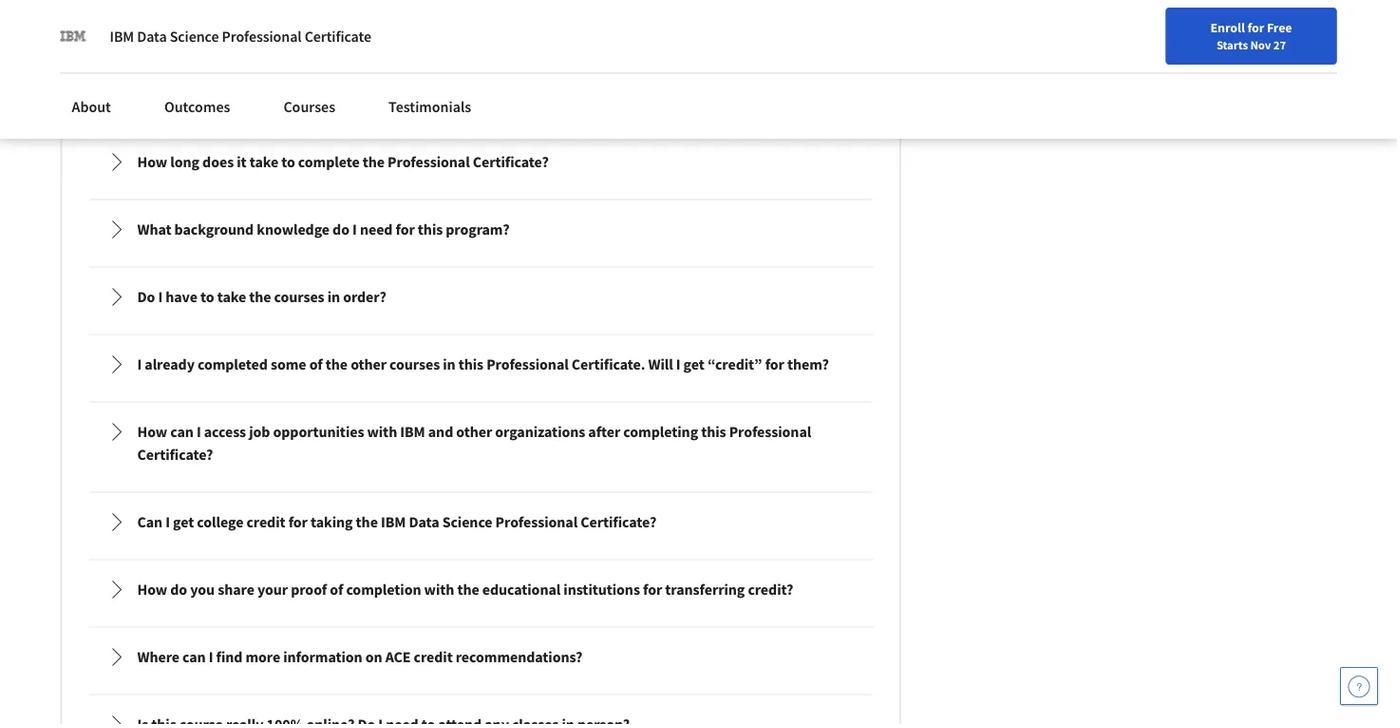 Task type: locate. For each thing, give the bounding box(es) containing it.
courses up and
[[390, 355, 440, 374]]

can
[[170, 422, 194, 441], [182, 647, 206, 666]]

of
[[309, 355, 323, 374], [330, 580, 343, 599]]

can for how
[[170, 422, 194, 441]]

it
[[237, 152, 247, 171]]

0 vertical spatial data
[[137, 27, 167, 46]]

0 vertical spatial can
[[170, 422, 194, 441]]

for right need
[[396, 220, 415, 239]]

certificate? down access
[[137, 445, 213, 464]]

get
[[684, 355, 705, 374], [173, 513, 194, 532]]

0 horizontal spatial to
[[201, 287, 214, 306]]

1 vertical spatial get
[[173, 513, 194, 532]]

how
[[137, 152, 167, 171], [137, 422, 167, 441], [137, 580, 167, 599]]

science up how do you share your proof of completion with the educational institutions for transferring credit?
[[442, 513, 493, 532]]

ibm data science professional certificate
[[110, 27, 371, 46]]

1 vertical spatial how
[[137, 422, 167, 441]]

1 horizontal spatial get
[[684, 355, 705, 374]]

i right do
[[158, 287, 163, 306]]

how for how can i access job opportunities with ibm and other organizations after completing this professional certificate?
[[137, 422, 167, 441]]

ibm right ibm image
[[110, 27, 134, 46]]

how down already
[[137, 422, 167, 441]]

can i get college credit for taking the ibm data science professional certificate?
[[137, 513, 657, 532]]

1 horizontal spatial data
[[409, 513, 440, 532]]

0 horizontal spatial data
[[137, 27, 167, 46]]

information
[[283, 647, 363, 666]]

0 horizontal spatial credit
[[247, 513, 286, 532]]

take for it
[[250, 152, 279, 171]]

1 vertical spatial take
[[217, 287, 246, 306]]

get right "can"
[[173, 513, 194, 532]]

certificate? up what background knowledge do i need for this program? dropdown button
[[473, 152, 549, 171]]

testimonials
[[389, 97, 472, 116]]

order?
[[343, 287, 387, 306]]

0 horizontal spatial with
[[367, 422, 397, 441]]

the
[[363, 152, 385, 171], [249, 287, 271, 306], [326, 355, 348, 374], [356, 513, 378, 532], [457, 580, 480, 599]]

other right and
[[456, 422, 492, 441]]

0 vertical spatial other
[[351, 355, 387, 374]]

data up quantitative
[[137, 27, 167, 46]]

about
[[72, 97, 111, 116]]

ibm left and
[[400, 422, 425, 441]]

data up completion
[[409, 513, 440, 532]]

get inside can i get college credit for taking the ibm data science professional certificate? dropdown button
[[173, 513, 194, 532]]

you
[[190, 580, 215, 599]]

1 vertical spatial courses
[[390, 355, 440, 374]]

0 vertical spatial take
[[250, 152, 279, 171]]

take right 'have'
[[217, 287, 246, 306]]

do i have to take the courses in order?
[[137, 287, 387, 306]]

1 vertical spatial other
[[456, 422, 492, 441]]

do left need
[[333, 220, 350, 239]]

institutions
[[564, 580, 640, 599]]

0 vertical spatial do
[[333, 220, 350, 239]]

to
[[281, 152, 295, 171], [201, 287, 214, 306]]

professional up 'educational'
[[496, 513, 578, 532]]

0 horizontal spatial other
[[351, 355, 387, 374]]

what background knowledge do i need for this program? button
[[92, 203, 870, 256]]

0 horizontal spatial get
[[173, 513, 194, 532]]

1 horizontal spatial to
[[281, 152, 295, 171]]

taking
[[311, 513, 353, 532]]

professional
[[222, 27, 302, 46], [388, 152, 470, 171], [487, 355, 569, 374], [729, 422, 812, 441], [496, 513, 578, 532]]

courses left order?
[[274, 287, 325, 306]]

1 vertical spatial data
[[409, 513, 440, 532]]

1 how from the top
[[137, 152, 167, 171]]

0 vertical spatial courses
[[274, 287, 325, 306]]

1 vertical spatial with
[[424, 580, 454, 599]]

1 horizontal spatial take
[[250, 152, 279, 171]]

does
[[202, 152, 234, 171]]

0 vertical spatial of
[[309, 355, 323, 374]]

for
[[1248, 19, 1265, 36], [396, 220, 415, 239], [765, 355, 785, 374], [288, 513, 308, 532], [643, 580, 662, 599]]

2 vertical spatial ibm
[[381, 513, 406, 532]]

job
[[249, 422, 270, 441]]

27
[[1274, 37, 1287, 52]]

1 horizontal spatial do
[[333, 220, 350, 239]]

1 horizontal spatial science
[[442, 513, 493, 532]]

i already completed some of the other courses in this professional certificate. will i get "credit" for them? button
[[92, 338, 870, 391]]

1 horizontal spatial of
[[330, 580, 343, 599]]

0 vertical spatial credit
[[247, 513, 286, 532]]

credit right "college"
[[247, 513, 286, 532]]

can i get college credit for taking the ibm data science professional certificate? button
[[92, 495, 870, 549]]

coursera image
[[23, 15, 143, 46]]

can inside how can i access job opportunities with ibm and other organizations after completing this professional certificate?
[[170, 422, 194, 441]]

0 vertical spatial how
[[137, 152, 167, 171]]

starts
[[1217, 37, 1248, 52]]

the inside "dropdown button"
[[249, 287, 271, 306]]

organizations
[[495, 422, 586, 441]]

in
[[327, 287, 340, 306], [443, 355, 456, 374]]

how do you share your proof of completion with the educational institutions for transferring credit?
[[137, 580, 794, 599]]

courses
[[284, 97, 335, 116]]

2 vertical spatial certificate?
[[581, 513, 657, 532]]

for inside can i get college credit for taking the ibm data science professional certificate? dropdown button
[[288, 513, 308, 532]]

take inside dropdown button
[[250, 152, 279, 171]]

0 vertical spatial ibm
[[110, 27, 134, 46]]

2 how from the top
[[137, 422, 167, 441]]

access
[[204, 422, 246, 441]]

to left complete
[[281, 152, 295, 171]]

0 horizontal spatial of
[[309, 355, 323, 374]]

data
[[137, 27, 167, 46], [409, 513, 440, 532]]

i left 'find'
[[209, 647, 213, 666]]

1 horizontal spatial credit
[[414, 647, 453, 666]]

can left access
[[170, 422, 194, 441]]

0 horizontal spatial courses
[[274, 287, 325, 306]]

this down the 'do i have to take the courses in order?' "dropdown button"
[[459, 355, 484, 374]]

can
[[137, 513, 163, 532]]

certificate?
[[473, 152, 549, 171], [137, 445, 213, 464], [581, 513, 657, 532]]

get right will
[[684, 355, 705, 374]]

transferring
[[665, 580, 745, 599]]

1 horizontal spatial other
[[456, 422, 492, 441]]

to inside "dropdown button"
[[201, 287, 214, 306]]

None search field
[[271, 12, 622, 50]]

for left them?
[[765, 355, 785, 374]]

with inside how can i access job opportunities with ibm and other organizations after completing this professional certificate?
[[367, 422, 397, 441]]

0 vertical spatial to
[[281, 152, 295, 171]]

for right "institutions"
[[643, 580, 662, 599]]

outcomes
[[164, 97, 230, 116]]

0 horizontal spatial this
[[418, 220, 443, 239]]

the up completed
[[249, 287, 271, 306]]

1 vertical spatial in
[[443, 355, 456, 374]]

with
[[367, 422, 397, 441], [424, 580, 454, 599]]

college
[[197, 513, 244, 532]]

0 horizontal spatial certificate?
[[137, 445, 213, 464]]

1 vertical spatial do
[[170, 580, 187, 599]]

do
[[333, 220, 350, 239], [170, 580, 187, 599]]

in inside "dropdown button"
[[327, 287, 340, 306]]

can for where
[[182, 647, 206, 666]]

them?
[[788, 355, 829, 374]]

credit right ace
[[414, 647, 453, 666]]

other
[[351, 355, 387, 374], [456, 422, 492, 441]]

this
[[418, 220, 443, 239], [459, 355, 484, 374], [701, 422, 726, 441]]

on
[[366, 647, 383, 666]]

can inside where can i find more information on ace credit recommendations? dropdown button
[[182, 647, 206, 666]]

where can i find more information on ace credit recommendations? button
[[92, 630, 870, 684]]

for up nov at the right top of the page
[[1248, 19, 1265, 36]]

courses
[[274, 287, 325, 306], [390, 355, 440, 374]]

science up - quantitative analyst
[[170, 27, 219, 46]]

for left taking
[[288, 513, 308, 532]]

credit inside dropdown button
[[247, 513, 286, 532]]

0 vertical spatial with
[[367, 422, 397, 441]]

1 vertical spatial ibm
[[400, 422, 425, 441]]

i left access
[[197, 422, 201, 441]]

ibm
[[110, 27, 134, 46], [400, 422, 425, 441], [381, 513, 406, 532]]

with left and
[[367, 422, 397, 441]]

credit
[[247, 513, 286, 532], [414, 647, 453, 666]]

to right 'have'
[[201, 287, 214, 306]]

how left you
[[137, 580, 167, 599]]

1 vertical spatial certificate?
[[137, 445, 213, 464]]

of right some
[[309, 355, 323, 374]]

i left already
[[137, 355, 142, 374]]

1 horizontal spatial this
[[459, 355, 484, 374]]

1 vertical spatial can
[[182, 647, 206, 666]]

the left 'educational'
[[457, 580, 480, 599]]

2 vertical spatial this
[[701, 422, 726, 441]]

courses link
[[272, 86, 347, 127]]

0 vertical spatial get
[[684, 355, 705, 374]]

take right it
[[250, 152, 279, 171]]

your
[[257, 580, 288, 599]]

i inside how can i access job opportunities with ibm and other organizations after completing this professional certificate?
[[197, 422, 201, 441]]

1 vertical spatial science
[[442, 513, 493, 532]]

of right proof
[[330, 580, 343, 599]]

science
[[170, 27, 219, 46], [442, 513, 493, 532]]

courses inside dropdown button
[[390, 355, 440, 374]]

1 vertical spatial of
[[330, 580, 343, 599]]

other down order?
[[351, 355, 387, 374]]

help center image
[[1348, 675, 1371, 697]]

i
[[353, 220, 357, 239], [158, 287, 163, 306], [137, 355, 142, 374], [676, 355, 681, 374], [197, 422, 201, 441], [166, 513, 170, 532], [209, 647, 213, 666]]

0 vertical spatial in
[[327, 287, 340, 306]]

1 vertical spatial to
[[201, 287, 214, 306]]

this left program?
[[418, 220, 443, 239]]

0 horizontal spatial take
[[217, 287, 246, 306]]

i right "can"
[[166, 513, 170, 532]]

menu item
[[999, 19, 1121, 81]]

how left long
[[137, 152, 167, 171]]

some
[[271, 355, 306, 374]]

3 how from the top
[[137, 580, 167, 599]]

this inside how can i access job opportunities with ibm and other organizations after completing this professional certificate?
[[701, 422, 726, 441]]

can left 'find'
[[182, 647, 206, 666]]

how inside how can i access job opportunities with ibm and other organizations after completing this professional certificate?
[[137, 422, 167, 441]]

already
[[145, 355, 195, 374]]

completing
[[624, 422, 698, 441]]

science inside dropdown button
[[442, 513, 493, 532]]

0 horizontal spatial in
[[327, 287, 340, 306]]

program?
[[446, 220, 510, 239]]

2 horizontal spatial this
[[701, 422, 726, 441]]

0 vertical spatial certificate?
[[473, 152, 549, 171]]

ibm right taking
[[381, 513, 406, 532]]

1 horizontal spatial in
[[443, 355, 456, 374]]

professional down "credit" at right
[[729, 422, 812, 441]]

0 horizontal spatial science
[[170, 27, 219, 46]]

1 vertical spatial credit
[[414, 647, 453, 666]]

1 horizontal spatial courses
[[390, 355, 440, 374]]

do left you
[[170, 580, 187, 599]]

certificate? up "institutions"
[[581, 513, 657, 532]]

more
[[246, 647, 280, 666]]

analyst
[[197, 85, 243, 104]]

with right completion
[[424, 580, 454, 599]]

in up and
[[443, 355, 456, 374]]

share
[[218, 580, 254, 599]]

in left order?
[[327, 287, 340, 306]]

this right completing
[[701, 422, 726, 441]]

0 horizontal spatial do
[[170, 580, 187, 599]]

2 vertical spatial how
[[137, 580, 167, 599]]

take inside "dropdown button"
[[217, 287, 246, 306]]

take
[[250, 152, 279, 171], [217, 287, 246, 306]]

for inside i already completed some of the other courses in this professional certificate. will i get "credit" for them? dropdown button
[[765, 355, 785, 374]]

certificate? inside how can i access job opportunities with ibm and other organizations after completing this professional certificate?
[[137, 445, 213, 464]]



Task type: vqa. For each thing, say whether or not it's contained in the screenshot.
the left Talent
no



Task type: describe. For each thing, give the bounding box(es) containing it.
show notifications image
[[1141, 24, 1164, 47]]

nov
[[1251, 37, 1272, 52]]

quantitative
[[115, 85, 194, 104]]

have
[[166, 287, 198, 306]]

professional inside how can i access job opportunities with ibm and other organizations after completing this professional certificate?
[[729, 422, 812, 441]]

enroll for free starts nov 27
[[1211, 19, 1293, 52]]

1 horizontal spatial certificate?
[[473, 152, 549, 171]]

how can i access job opportunities with ibm and other organizations after completing this professional certificate?
[[137, 422, 812, 464]]

the right some
[[326, 355, 348, 374]]

how for how long does it take to complete the professional certificate?
[[137, 152, 167, 171]]

where can i find more information on ace credit recommendations?
[[137, 647, 583, 666]]

-
[[107, 85, 112, 104]]

data inside dropdown button
[[409, 513, 440, 532]]

- quantitative analyst
[[107, 85, 243, 104]]

for inside what background knowledge do i need for this program? dropdown button
[[396, 220, 415, 239]]

find
[[216, 647, 243, 666]]

i left need
[[353, 220, 357, 239]]

i inside dropdown button
[[209, 647, 213, 666]]

do
[[137, 287, 155, 306]]

recommendations?
[[456, 647, 583, 666]]

need
[[360, 220, 393, 239]]

ace
[[385, 647, 411, 666]]

after
[[588, 422, 621, 441]]

the right complete
[[363, 152, 385, 171]]

the right taking
[[356, 513, 378, 532]]

what
[[137, 220, 172, 239]]

2 horizontal spatial certificate?
[[581, 513, 657, 532]]

complete
[[298, 152, 360, 171]]

take for to
[[217, 287, 246, 306]]

professional down testimonials
[[388, 152, 470, 171]]

ibm inside how can i access job opportunities with ibm and other organizations after completing this professional certificate?
[[400, 422, 425, 441]]

i already completed some of the other courses in this professional certificate. will i get "credit" for them?
[[137, 355, 829, 374]]

educational
[[482, 580, 561, 599]]

background
[[174, 220, 254, 239]]

to inside dropdown button
[[281, 152, 295, 171]]

opportunities
[[273, 422, 364, 441]]

about link
[[60, 86, 122, 127]]

for inside the how do you share your proof of completion with the educational institutions for transferring credit? dropdown button
[[643, 580, 662, 599]]

long
[[170, 152, 200, 171]]

free
[[1267, 19, 1293, 36]]

0 vertical spatial this
[[418, 220, 443, 239]]

how long does it take to complete the professional certificate?
[[137, 152, 549, 171]]

credit inside dropdown button
[[414, 647, 453, 666]]

professional up analyst
[[222, 27, 302, 46]]

how do you share your proof of completion with the educational institutions for transferring credit? button
[[92, 563, 870, 616]]

proof
[[291, 580, 327, 599]]

outcomes link
[[153, 86, 242, 127]]

ibm image
[[60, 23, 87, 49]]

courses inside "dropdown button"
[[274, 287, 325, 306]]

credit?
[[748, 580, 794, 599]]

certificate.
[[572, 355, 646, 374]]

i inside "dropdown button"
[[158, 287, 163, 306]]

how for how do you share your proof of completion with the educational institutions for transferring credit?
[[137, 580, 167, 599]]

other inside how can i access job opportunities with ibm and other organizations after completing this professional certificate?
[[456, 422, 492, 441]]

do i have to take the courses in order? button
[[92, 270, 870, 323]]

1 horizontal spatial with
[[424, 580, 454, 599]]

and
[[428, 422, 453, 441]]

certificate
[[305, 27, 371, 46]]

knowledge
[[257, 220, 330, 239]]

testimonials link
[[377, 86, 483, 127]]

i right will
[[676, 355, 681, 374]]

completed
[[198, 355, 268, 374]]

0 vertical spatial science
[[170, 27, 219, 46]]

will
[[648, 355, 673, 374]]

how can i access job opportunities with ibm and other organizations after completing this professional certificate? button
[[92, 405, 870, 481]]

"credit"
[[708, 355, 763, 374]]

get inside i already completed some of the other courses in this professional certificate. will i get "credit" for them? dropdown button
[[684, 355, 705, 374]]

professional up organizations
[[487, 355, 569, 374]]

what background knowledge do i need for this program?
[[137, 220, 510, 239]]

1 vertical spatial this
[[459, 355, 484, 374]]

for inside enroll for free starts nov 27
[[1248, 19, 1265, 36]]

how long does it take to complete the professional certificate? button
[[92, 135, 870, 189]]

completion
[[346, 580, 421, 599]]

in inside dropdown button
[[443, 355, 456, 374]]

where
[[137, 647, 180, 666]]

enroll
[[1211, 19, 1245, 36]]



